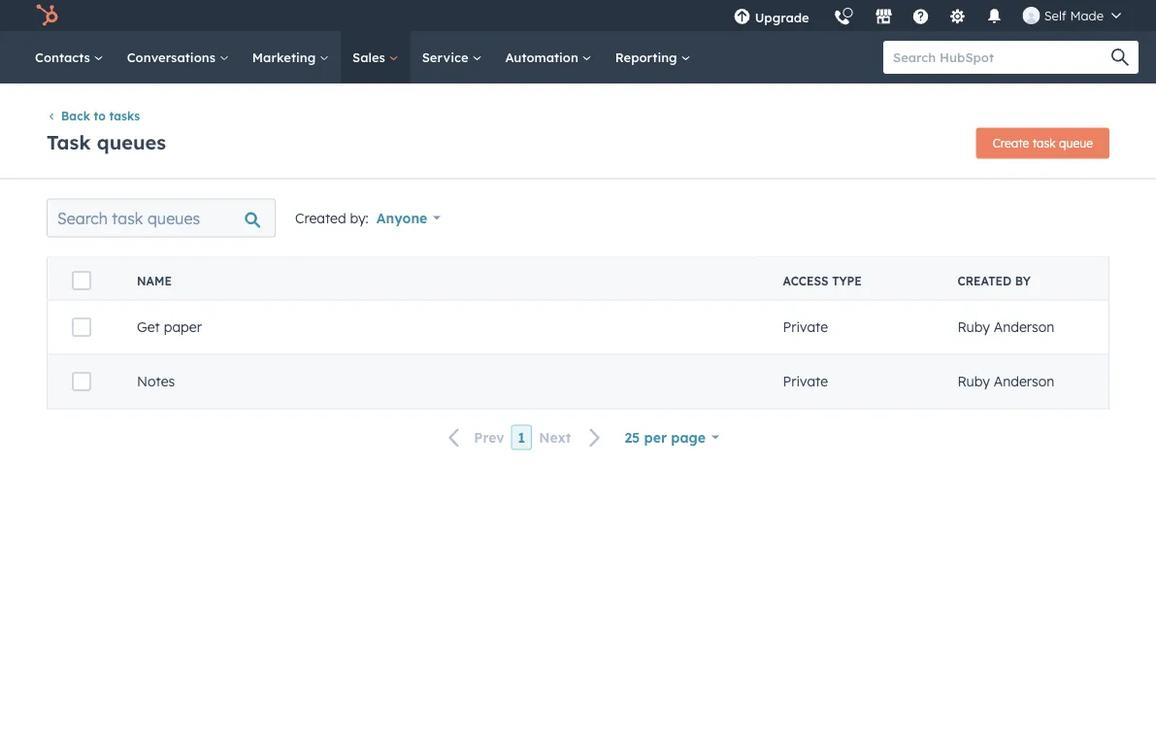 Task type: vqa. For each thing, say whether or not it's contained in the screenshot.
Queues
yes



Task type: describe. For each thing, give the bounding box(es) containing it.
automation link
[[494, 31, 604, 84]]

1 anderson from the top
[[994, 319, 1055, 336]]

1
[[518, 429, 525, 446]]

marketplaces button
[[864, 0, 905, 31]]

hubspot link
[[23, 4, 73, 27]]

help button
[[905, 0, 938, 31]]

access
[[783, 273, 829, 288]]

marketing link
[[241, 31, 341, 84]]

type
[[832, 273, 862, 288]]

name
[[137, 273, 172, 288]]

calling icon button
[[826, 2, 859, 31]]

contacts link
[[23, 31, 115, 84]]

1 ruby anderson from the top
[[958, 319, 1055, 336]]

self made
[[1045, 7, 1104, 23]]

created for created by:
[[295, 209, 346, 226]]

calling icon image
[[834, 10, 851, 27]]

access type
[[783, 273, 862, 288]]

1 button
[[511, 425, 532, 450]]

next
[[539, 429, 571, 446]]

1 private from the top
[[783, 319, 828, 336]]

task
[[47, 130, 91, 154]]

create task queue
[[993, 136, 1093, 150]]

conversations
[[127, 49, 219, 65]]

anyone
[[377, 209, 428, 226]]

create
[[993, 136, 1030, 150]]

by
[[1015, 273, 1031, 288]]

task
[[1033, 136, 1056, 150]]

upgrade
[[755, 9, 810, 25]]

hubspot image
[[35, 4, 58, 27]]

settings link
[[938, 0, 978, 31]]

paper
[[164, 319, 202, 336]]

notifications image
[[986, 9, 1004, 26]]

next button
[[532, 425, 613, 451]]

back to tasks link
[[47, 109, 140, 123]]

service
[[422, 49, 472, 65]]

marketplaces image
[[876, 9, 893, 26]]

reporting link
[[604, 31, 702, 84]]

tasks
[[109, 109, 140, 123]]

pagination navigation
[[437, 425, 613, 451]]

settings image
[[949, 9, 967, 26]]

by:
[[350, 209, 369, 226]]

create task queue link
[[977, 128, 1110, 159]]

back
[[61, 109, 90, 123]]

Search HubSpot search field
[[884, 41, 1122, 74]]

created for created by
[[958, 273, 1012, 288]]

upgrade image
[[734, 9, 751, 26]]

created by
[[958, 273, 1031, 288]]

page
[[671, 429, 706, 446]]

notes delete
[[137, 373, 843, 401]]

notes
[[137, 373, 175, 390]]

delete
[[808, 387, 843, 401]]

help image
[[912, 9, 930, 26]]

self
[[1045, 7, 1067, 23]]



Task type: locate. For each thing, give the bounding box(es) containing it.
25
[[625, 429, 640, 446]]

1 vertical spatial ruby
[[958, 373, 990, 390]]

1 vertical spatial anderson
[[994, 373, 1055, 390]]

anderson
[[994, 319, 1055, 336], [994, 373, 1055, 390]]

prev
[[474, 429, 505, 446]]

1 horizontal spatial created
[[958, 273, 1012, 288]]

1 vertical spatial created
[[958, 273, 1012, 288]]

private
[[783, 319, 828, 336], [783, 373, 828, 390]]

2 ruby from the top
[[958, 373, 990, 390]]

get paper
[[137, 319, 202, 336]]

created
[[295, 209, 346, 226], [958, 273, 1012, 288]]

per
[[644, 429, 667, 446]]

created left by
[[958, 273, 1012, 288]]

2 anderson from the top
[[994, 373, 1055, 390]]

self made button
[[1011, 0, 1133, 31]]

sales link
[[341, 31, 410, 84]]

1 vertical spatial ruby anderson
[[958, 373, 1055, 390]]

reporting
[[615, 49, 681, 65]]

2 ruby anderson from the top
[[958, 373, 1055, 390]]

25 per page button
[[625, 424, 719, 451]]

ruby anderson image
[[1023, 7, 1041, 24]]

contacts
[[35, 49, 94, 65]]

delete button
[[795, 381, 855, 407]]

prev button
[[437, 425, 511, 451]]

conversations link
[[115, 31, 241, 84]]

search button
[[1102, 41, 1139, 74]]

menu containing self made
[[722, 0, 1133, 38]]

1 vertical spatial private
[[783, 373, 828, 390]]

0 vertical spatial ruby anderson
[[958, 319, 1055, 336]]

task queues
[[47, 130, 166, 154]]

created left by:
[[295, 209, 346, 226]]

search image
[[1112, 49, 1129, 66]]

2 private from the top
[[783, 373, 828, 390]]

0 vertical spatial anderson
[[994, 319, 1055, 336]]

1 ruby from the top
[[958, 319, 990, 336]]

ruby anderson
[[958, 319, 1055, 336], [958, 373, 1055, 390]]

25 per page
[[625, 429, 706, 446]]

service link
[[410, 31, 494, 84]]

Search task queues search field
[[47, 198, 276, 237]]

to
[[94, 109, 106, 123]]

0 horizontal spatial created
[[295, 209, 346, 226]]

created by:
[[295, 209, 369, 226]]

sales
[[353, 49, 389, 65]]

queue
[[1059, 136, 1093, 150]]

anyone button
[[377, 204, 441, 231]]

automation
[[505, 49, 582, 65]]

back to tasks
[[61, 109, 140, 123]]

get
[[137, 319, 160, 336]]

queues
[[97, 130, 166, 154]]

marketing
[[252, 49, 319, 65]]

0 vertical spatial created
[[295, 209, 346, 226]]

ruby
[[958, 319, 990, 336], [958, 373, 990, 390]]

made
[[1070, 7, 1104, 23]]

notifications button
[[978, 0, 1011, 31]]

0 vertical spatial private
[[783, 319, 828, 336]]

0 vertical spatial ruby
[[958, 319, 990, 336]]

menu
[[722, 0, 1133, 38]]

task queues banner
[[47, 122, 1110, 159]]



